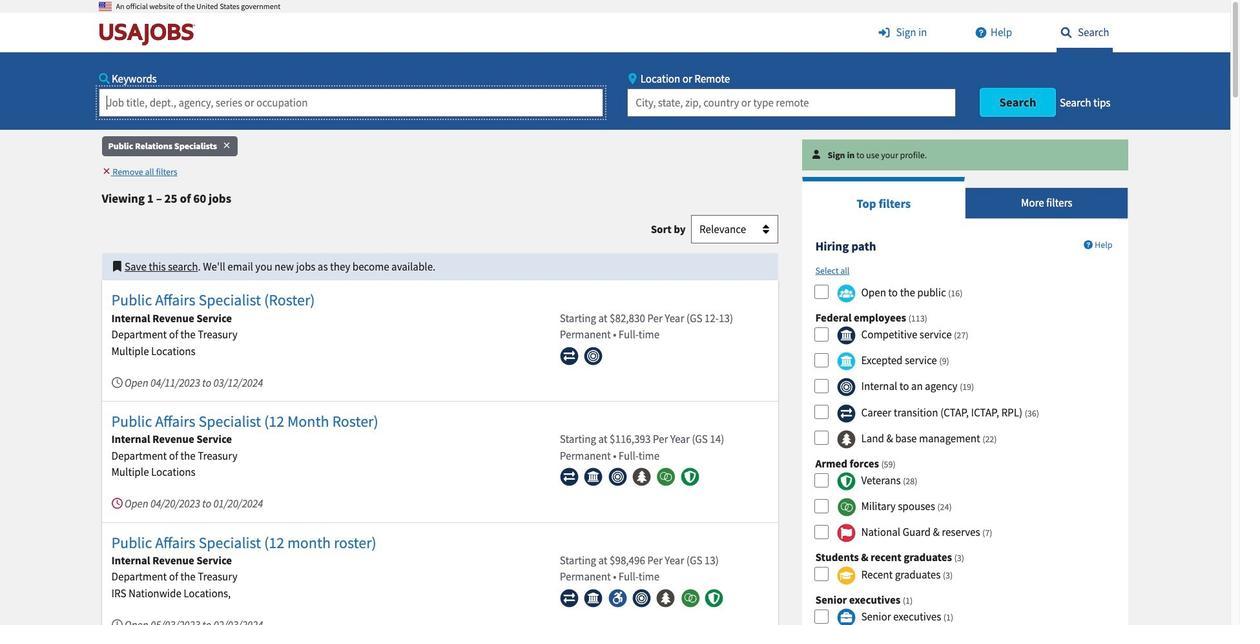 Task type: describe. For each thing, give the bounding box(es) containing it.
Job title, dept., agency, series or occupation text field
[[99, 88, 603, 117]]

main navigation element
[[0, 13, 1231, 130]]

u.s. flag image
[[99, 0, 111, 13]]

military spouses image
[[838, 498, 856, 517]]

career transition (ctap, ictap, rpl) image
[[838, 404, 856, 423]]

land & base management image
[[838, 430, 856, 449]]

competitive service image
[[838, 327, 856, 345]]

national guard & reserves image
[[838, 524, 856, 543]]

open to the public image
[[838, 284, 856, 303]]

usajobs logo image
[[99, 23, 201, 46]]

help image
[[972, 27, 991, 38]]



Task type: vqa. For each thing, say whether or not it's contained in the screenshot.
Open to the public image
yes



Task type: locate. For each thing, give the bounding box(es) containing it.
header element
[[0, 0, 1231, 130]]

senior executives image
[[838, 609, 856, 626]]

remove all filters image
[[102, 167, 111, 176]]

City, state, zip, country or type remote text field
[[628, 88, 956, 117]]

internal to an agency image
[[838, 378, 856, 397]]

tab list
[[803, 177, 1129, 219]]

excepted service image
[[838, 352, 856, 371]]

veterans image
[[838, 472, 856, 491]]

recent graduates image
[[838, 567, 856, 585]]

hiring path help image
[[1084, 240, 1094, 249]]

job search image
[[1057, 27, 1076, 38]]



